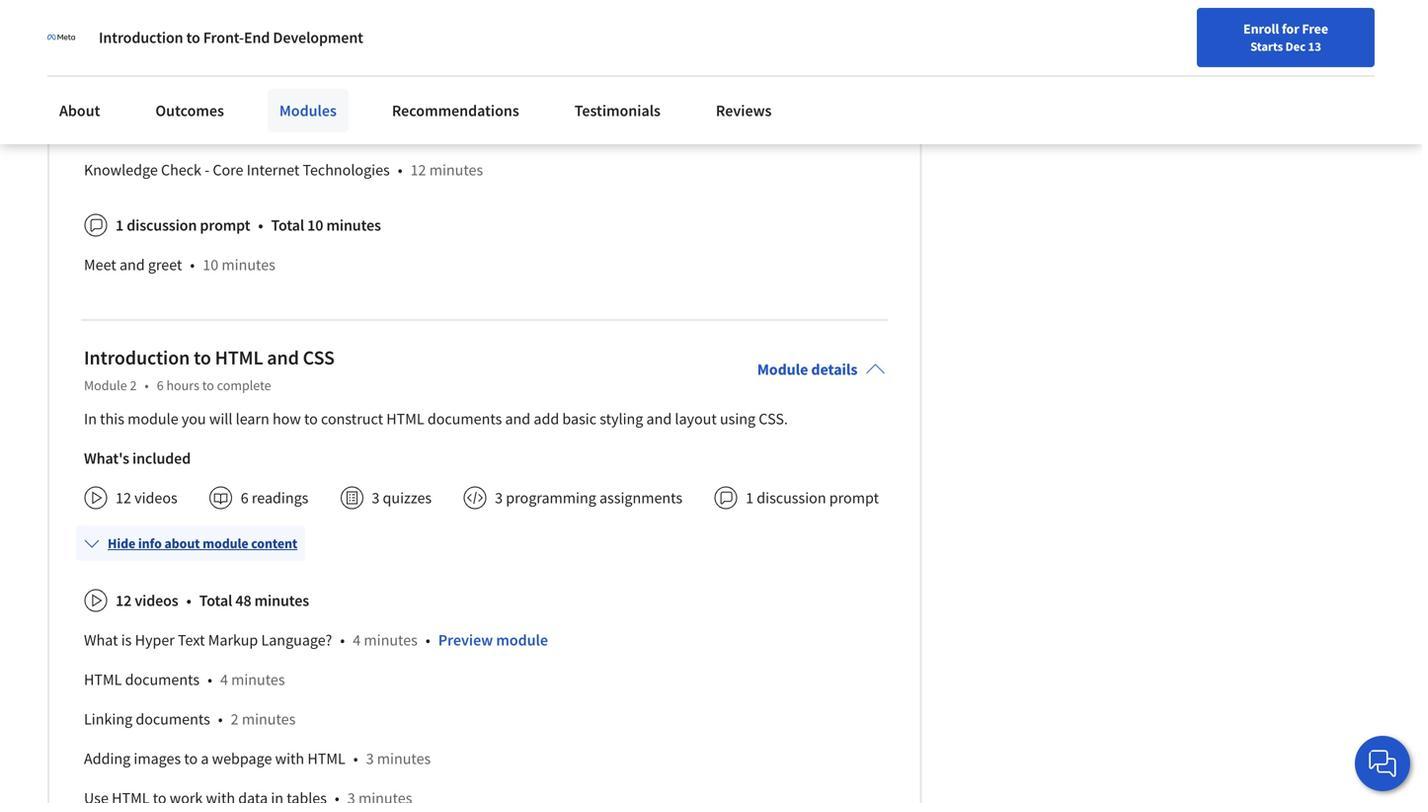 Task type: describe. For each thing, give the bounding box(es) containing it.
web
[[241, 81, 270, 101]]

dec
[[1286, 39, 1306, 54]]

linking documents • 2 minutes
[[84, 710, 296, 729]]

• up webpage
[[218, 710, 223, 729]]

- for core
[[205, 160, 210, 180]]

adding images to a webpage with html • 3 minutes
[[84, 749, 431, 769]]

about
[[59, 101, 100, 121]]

styling
[[600, 409, 644, 429]]

48
[[235, 591, 252, 611]]

2 inside info about module content element
[[231, 710, 239, 729]]

1 videos from the top
[[134, 488, 178, 508]]

how
[[213, 42, 243, 61]]

12 videos inside info about module content element
[[116, 591, 178, 611]]

• right greet
[[190, 255, 195, 275]]

1 12 videos from the top
[[116, 488, 178, 508]]

• total 48 minutes
[[186, 591, 309, 611]]

0 horizontal spatial module
[[128, 409, 178, 429]]

is
[[121, 631, 132, 650]]

testimonials link
[[563, 89, 673, 132]]

to left front- on the left top
[[186, 28, 200, 47]]

html down "what"
[[84, 670, 122, 690]]

about
[[164, 535, 200, 553]]

works
[[302, 42, 342, 61]]

introduction for html
[[84, 346, 190, 370]]

end
[[244, 28, 270, 47]]

modules link
[[268, 89, 349, 132]]

self -review: examine a page • 5 minutes
[[84, 121, 356, 141]]

• right language?
[[340, 631, 345, 650]]

quizzes
[[383, 488, 432, 508]]

1 inside hide info about module content region
[[116, 216, 124, 235]]

the
[[213, 81, 238, 101]]

• up text
[[186, 591, 191, 611]]

meet
[[84, 255, 116, 275]]

show notifications image
[[1193, 25, 1217, 48]]

css.
[[759, 409, 788, 429]]

reviews
[[716, 101, 772, 121]]

content
[[251, 535, 298, 553]]

learn
[[236, 409, 270, 429]]

to right how
[[304, 409, 318, 429]]

complete
[[217, 377, 271, 394]]

2 horizontal spatial module
[[496, 631, 548, 650]]

reviews link
[[704, 89, 784, 132]]

knowledge check - the web and the internet
[[84, 81, 379, 101]]

introduction to front-end development
[[99, 28, 363, 47]]

hours
[[166, 377, 200, 394]]

outcomes link
[[144, 89, 236, 132]]

recommendations
[[392, 101, 519, 121]]

free
[[1303, 20, 1329, 38]]

and right web
[[273, 81, 298, 101]]

web
[[271, 42, 299, 61]]

knowledge check - how the web works • 27 minutes
[[84, 42, 435, 61]]

• right with
[[353, 749, 358, 769]]

language?
[[261, 631, 332, 650]]

1 horizontal spatial internet
[[327, 81, 379, 101]]

review:
[[117, 121, 165, 141]]

coursera image
[[24, 16, 149, 48]]

meta image
[[47, 24, 75, 51]]

basic
[[563, 409, 597, 429]]

check for the
[[161, 81, 202, 101]]

documents for 2 minutes
[[136, 710, 210, 729]]

construct
[[321, 409, 383, 429]]

• down knowledge check - core internet technologies • 12 minutes
[[258, 216, 263, 235]]

• total 10 minutes
[[258, 216, 381, 235]]

videos inside info about module content element
[[135, 591, 178, 611]]

check for how
[[161, 42, 202, 61]]

enroll
[[1244, 20, 1280, 38]]

assignments
[[600, 488, 683, 508]]

knowledge for knowledge check - the web and the internet
[[84, 81, 158, 101]]

module inside dropdown button
[[203, 535, 249, 553]]

using
[[720, 409, 756, 429]]

27
[[362, 42, 378, 61]]

• left 5
[[278, 121, 283, 141]]

hyper
[[135, 631, 175, 650]]

adding
[[84, 749, 131, 769]]

module details
[[758, 360, 858, 380]]

2 inside introduction to html and css module 2 • 6 hours to complete
[[130, 377, 137, 394]]

hide
[[108, 535, 136, 553]]

text
[[178, 631, 205, 650]]

linking
[[84, 710, 133, 729]]

details
[[812, 360, 858, 380]]

12 inside info about module content element
[[116, 591, 132, 611]]

programming
[[506, 488, 597, 508]]

layout
[[675, 409, 717, 429]]

1 vertical spatial discussion
[[757, 488, 827, 508]]

- for the
[[205, 81, 210, 101]]

1 horizontal spatial module
[[758, 360, 809, 380]]

3 quizzes
[[372, 488, 432, 508]]

examine
[[168, 121, 224, 141]]

css
[[303, 346, 335, 370]]

knowledge check - core internet technologies • 12 minutes
[[84, 160, 483, 180]]

1 vertical spatial prompt
[[830, 488, 879, 508]]

and left add
[[505, 409, 531, 429]]

12 inside hide info about module content region
[[411, 160, 426, 180]]

meet and greet • 10 minutes
[[84, 255, 276, 275]]

and inside introduction to html and css module 2 • 6 hours to complete
[[267, 346, 299, 370]]

and left layout
[[647, 409, 672, 429]]

what is hyper text markup language? • 4 minutes • preview module
[[84, 631, 548, 650]]

6 readings
[[241, 488, 309, 508]]

preview
[[438, 631, 493, 650]]

outcomes
[[156, 101, 224, 121]]

6 inside introduction to html and css module 2 • 6 hours to complete
[[157, 377, 164, 394]]

1 vertical spatial 12
[[116, 488, 131, 508]]

technologies
[[303, 160, 390, 180]]

in
[[84, 409, 97, 429]]



Task type: locate. For each thing, give the bounding box(es) containing it.
the left web
[[246, 42, 268, 61]]

greet
[[148, 255, 182, 275]]

module right about
[[203, 535, 249, 553]]

this
[[100, 409, 124, 429]]

hide info about module content
[[108, 535, 298, 553]]

hide info about module content region
[[84, 0, 886, 293]]

3 inside info about module content element
[[366, 749, 374, 769]]

1 horizontal spatial 1 discussion prompt
[[746, 488, 879, 508]]

1 horizontal spatial total
[[271, 216, 304, 235]]

0 horizontal spatial a
[[201, 749, 209, 769]]

html up complete
[[215, 346, 263, 370]]

1 horizontal spatial 6
[[241, 488, 249, 508]]

readings
[[252, 488, 309, 508]]

2 vertical spatial documents
[[136, 710, 210, 729]]

module inside introduction to html and css module 2 • 6 hours to complete
[[84, 377, 127, 394]]

• left preview
[[426, 631, 431, 650]]

front-
[[203, 28, 244, 47]]

1 vertical spatial 1 discussion prompt
[[746, 488, 879, 508]]

internet down the 27 at the left top of the page
[[327, 81, 379, 101]]

0 vertical spatial documents
[[428, 409, 502, 429]]

what's
[[84, 449, 129, 469]]

0 vertical spatial total
[[271, 216, 304, 235]]

1 horizontal spatial the
[[302, 81, 323, 101]]

0 vertical spatial 12 videos
[[116, 488, 178, 508]]

3 for 3 programming assignments
[[495, 488, 503, 508]]

0 vertical spatial introduction
[[99, 28, 183, 47]]

1 vertical spatial 2
[[231, 710, 239, 729]]

introduction for front-
[[99, 28, 183, 47]]

videos down included
[[134, 488, 178, 508]]

knowledge
[[84, 42, 158, 61], [84, 81, 158, 101], [84, 160, 158, 180]]

1 horizontal spatial discussion
[[757, 488, 827, 508]]

module up "this"
[[84, 377, 127, 394]]

6
[[157, 377, 164, 394], [241, 488, 249, 508]]

0 vertical spatial 10
[[307, 216, 323, 235]]

2 knowledge from the top
[[84, 81, 158, 101]]

info
[[138, 535, 162, 553]]

2 vertical spatial 12
[[116, 591, 132, 611]]

1 vertical spatial introduction
[[84, 346, 190, 370]]

enroll for free starts dec 13
[[1244, 20, 1329, 54]]

chat with us image
[[1367, 748, 1399, 780]]

about link
[[47, 89, 112, 132]]

0 vertical spatial discussion
[[127, 216, 197, 235]]

2 vertical spatial module
[[496, 631, 548, 650]]

total inside hide info about module content region
[[271, 216, 304, 235]]

2 vertical spatial knowledge
[[84, 160, 158, 180]]

- left how
[[205, 42, 210, 61]]

3
[[372, 488, 380, 508], [495, 488, 503, 508], [366, 749, 374, 769]]

page
[[238, 121, 270, 141]]

to up hours
[[194, 346, 211, 370]]

knowledge for knowledge check - core internet technologies • 12 minutes
[[84, 160, 158, 180]]

webpage
[[212, 749, 272, 769]]

and left "css"
[[267, 346, 299, 370]]

total inside info about module content element
[[199, 591, 232, 611]]

0 horizontal spatial internet
[[247, 160, 300, 180]]

• left the 27 at the left top of the page
[[350, 42, 355, 61]]

module up included
[[128, 409, 178, 429]]

0 vertical spatial 1
[[116, 216, 124, 235]]

- for how
[[205, 42, 210, 61]]

a inside region
[[227, 121, 235, 141]]

1 vertical spatial 10
[[203, 255, 219, 275]]

starts
[[1251, 39, 1284, 54]]

1 vertical spatial internet
[[247, 160, 300, 180]]

hide info about module content button
[[76, 526, 305, 561]]

2 videos from the top
[[135, 591, 178, 611]]

2
[[130, 377, 137, 394], [231, 710, 239, 729]]

total for total 10 minutes
[[271, 216, 304, 235]]

None search field
[[282, 12, 608, 52]]

markup
[[208, 631, 258, 650]]

internet
[[327, 81, 379, 101], [247, 160, 300, 180]]

2 check from the top
[[161, 81, 202, 101]]

check
[[161, 42, 202, 61], [161, 81, 202, 101], [161, 160, 202, 180]]

1 vertical spatial a
[[201, 749, 209, 769]]

total down knowledge check - core internet technologies • 12 minutes
[[271, 216, 304, 235]]

what
[[84, 631, 118, 650]]

a
[[227, 121, 235, 141], [201, 749, 209, 769]]

0 vertical spatial 12
[[411, 160, 426, 180]]

10
[[307, 216, 323, 235], [203, 255, 219, 275]]

check for core
[[161, 160, 202, 180]]

check up examine
[[161, 81, 202, 101]]

the down works
[[302, 81, 323, 101]]

total for total 48 minutes
[[199, 591, 232, 611]]

0 horizontal spatial total
[[199, 591, 232, 611]]

1 vertical spatial the
[[302, 81, 323, 101]]

minutes
[[381, 42, 435, 61], [302, 121, 356, 141], [429, 160, 483, 180], [327, 216, 381, 235], [222, 255, 276, 275], [255, 591, 309, 611], [364, 631, 418, 650], [231, 670, 285, 690], [242, 710, 296, 729], [377, 749, 431, 769]]

1 horizontal spatial prompt
[[830, 488, 879, 508]]

html right construct
[[387, 409, 424, 429]]

1 vertical spatial 4
[[220, 670, 228, 690]]

0 vertical spatial 6
[[157, 377, 164, 394]]

3 right with
[[366, 749, 374, 769]]

to right images on the bottom left
[[184, 749, 198, 769]]

a left page
[[227, 121, 235, 141]]

12 down recommendations
[[411, 160, 426, 180]]

documents for 4 minutes
[[125, 670, 200, 690]]

12 videos up hyper
[[116, 591, 178, 611]]

will
[[209, 409, 233, 429]]

add
[[534, 409, 559, 429]]

0 horizontal spatial the
[[246, 42, 268, 61]]

5
[[291, 121, 299, 141]]

menu item
[[1045, 20, 1172, 84]]

10 right greet
[[203, 255, 219, 275]]

knowledge down review:
[[84, 160, 158, 180]]

core
[[213, 160, 244, 180]]

1 discussion prompt down css. at bottom
[[746, 488, 879, 508]]

6 left hours
[[157, 377, 164, 394]]

6 left readings
[[241, 488, 249, 508]]

1 vertical spatial total
[[199, 591, 232, 611]]

what's included
[[84, 449, 191, 469]]

- left core
[[205, 160, 210, 180]]

• right "technologies"
[[398, 160, 403, 180]]

videos up hyper
[[135, 591, 178, 611]]

4 right language?
[[353, 631, 361, 650]]

1 vertical spatial 12 videos
[[116, 591, 178, 611]]

3 programming assignments
[[495, 488, 683, 508]]

html right with
[[308, 749, 346, 769]]

• up linking documents • 2 minutes
[[208, 670, 212, 690]]

4 down markup
[[220, 670, 228, 690]]

0 horizontal spatial 10
[[203, 255, 219, 275]]

check down examine
[[161, 160, 202, 180]]

0 vertical spatial internet
[[327, 81, 379, 101]]

a left webpage
[[201, 749, 209, 769]]

12 videos down what's included
[[116, 488, 178, 508]]

internet down page
[[247, 160, 300, 180]]

1 vertical spatial 6
[[241, 488, 249, 508]]

0 horizontal spatial 1
[[116, 216, 124, 235]]

0 vertical spatial 4
[[353, 631, 361, 650]]

discussion inside hide info about module content region
[[127, 216, 197, 235]]

for
[[1282, 20, 1300, 38]]

html documents • 4 minutes
[[84, 670, 285, 690]]

0 horizontal spatial 4
[[220, 670, 228, 690]]

0 vertical spatial prompt
[[200, 216, 250, 235]]

to right hours
[[202, 377, 214, 394]]

documents
[[428, 409, 502, 429], [125, 670, 200, 690], [136, 710, 210, 729]]

12 down what's included
[[116, 488, 131, 508]]

12 videos
[[116, 488, 178, 508], [116, 591, 178, 611]]

development
[[273, 28, 363, 47]]

to inside info about module content element
[[184, 749, 198, 769]]

0 vertical spatial the
[[246, 42, 268, 61]]

0 horizontal spatial 1 discussion prompt
[[116, 216, 250, 235]]

self
[[84, 121, 109, 141]]

1 horizontal spatial module
[[203, 535, 249, 553]]

and right meet
[[119, 255, 145, 275]]

introduction up hours
[[84, 346, 190, 370]]

discussion down css. at bottom
[[757, 488, 827, 508]]

images
[[134, 749, 181, 769]]

1 up meet
[[116, 216, 124, 235]]

2 12 videos from the top
[[116, 591, 178, 611]]

3 knowledge from the top
[[84, 160, 158, 180]]

3 left programming
[[495, 488, 503, 508]]

0 vertical spatial module
[[128, 409, 178, 429]]

how
[[273, 409, 301, 429]]

• left hours
[[145, 377, 149, 394]]

introduction inside introduction to html and css module 2 • 6 hours to complete
[[84, 346, 190, 370]]

- left the on the left top of page
[[205, 81, 210, 101]]

discussion up greet
[[127, 216, 197, 235]]

1 down using
[[746, 488, 754, 508]]

1 vertical spatial module
[[203, 535, 249, 553]]

1 discussion prompt inside hide info about module content region
[[116, 216, 250, 235]]

module
[[128, 409, 178, 429], [203, 535, 249, 553], [496, 631, 548, 650]]

prompt
[[200, 216, 250, 235], [830, 488, 879, 508]]

3 check from the top
[[161, 160, 202, 180]]

0 horizontal spatial prompt
[[200, 216, 250, 235]]

recommendations link
[[380, 89, 531, 132]]

to
[[186, 28, 200, 47], [194, 346, 211, 370], [202, 377, 214, 394], [304, 409, 318, 429], [184, 749, 198, 769]]

• inside introduction to html and css module 2 • 6 hours to complete
[[145, 377, 149, 394]]

1 horizontal spatial a
[[227, 121, 235, 141]]

1 knowledge from the top
[[84, 42, 158, 61]]

discussion
[[127, 216, 197, 235], [757, 488, 827, 508]]

module
[[758, 360, 809, 380], [84, 377, 127, 394]]

testimonials
[[575, 101, 661, 121]]

1 vertical spatial check
[[161, 81, 202, 101]]

0 horizontal spatial 6
[[157, 377, 164, 394]]

10 down "technologies"
[[307, 216, 323, 235]]

you
[[182, 409, 206, 429]]

3 for 3 quizzes
[[372, 488, 380, 508]]

prompt inside hide info about module content region
[[200, 216, 250, 235]]

with
[[275, 749, 304, 769]]

13
[[1309, 39, 1322, 54]]

- right self
[[112, 121, 117, 141]]

0 vertical spatial check
[[161, 42, 202, 61]]

modules
[[280, 101, 337, 121]]

knowledge right meta icon
[[84, 42, 158, 61]]

documents down 'html documents • 4 minutes'
[[136, 710, 210, 729]]

1 discussion prompt up meet and greet • 10 minutes
[[116, 216, 250, 235]]

knowledge for knowledge check - how the web works • 27 minutes
[[84, 42, 158, 61]]

•
[[350, 42, 355, 61], [278, 121, 283, 141], [398, 160, 403, 180], [258, 216, 263, 235], [190, 255, 195, 275], [145, 377, 149, 394], [186, 591, 191, 611], [340, 631, 345, 650], [426, 631, 431, 650], [208, 670, 212, 690], [218, 710, 223, 729], [353, 749, 358, 769]]

1 check from the top
[[161, 42, 202, 61]]

1 horizontal spatial 2
[[231, 710, 239, 729]]

info about module content element
[[76, 518, 886, 803]]

1 vertical spatial videos
[[135, 591, 178, 611]]

2 left hours
[[130, 377, 137, 394]]

-
[[205, 42, 210, 61], [205, 81, 210, 101], [112, 121, 117, 141], [205, 160, 210, 180]]

12 up is
[[116, 591, 132, 611]]

0 vertical spatial 2
[[130, 377, 137, 394]]

0 vertical spatial 1 discussion prompt
[[116, 216, 250, 235]]

1 horizontal spatial 10
[[307, 216, 323, 235]]

1 horizontal spatial 4
[[353, 631, 361, 650]]

1 vertical spatial knowledge
[[84, 81, 158, 101]]

0 horizontal spatial 2
[[130, 377, 137, 394]]

total left 48 at the bottom left of the page
[[199, 591, 232, 611]]

check left front- on the left top
[[161, 42, 202, 61]]

0 vertical spatial a
[[227, 121, 235, 141]]

2 vertical spatial check
[[161, 160, 202, 180]]

introduction right meta icon
[[99, 28, 183, 47]]

knowledge up review:
[[84, 81, 158, 101]]

0 horizontal spatial module
[[84, 377, 127, 394]]

html
[[215, 346, 263, 370], [387, 409, 424, 429], [84, 670, 122, 690], [308, 749, 346, 769]]

0 horizontal spatial discussion
[[127, 216, 197, 235]]

3 left quizzes
[[372, 488, 380, 508]]

introduction to html and css module 2 • 6 hours to complete
[[84, 346, 335, 394]]

1 vertical spatial documents
[[125, 670, 200, 690]]

module right preview
[[496, 631, 548, 650]]

html inside introduction to html and css module 2 • 6 hours to complete
[[215, 346, 263, 370]]

introduction
[[99, 28, 183, 47], [84, 346, 190, 370]]

1 horizontal spatial 1
[[746, 488, 754, 508]]

documents down hyper
[[125, 670, 200, 690]]

0 vertical spatial videos
[[134, 488, 178, 508]]

1 vertical spatial 1
[[746, 488, 754, 508]]

documents left add
[[428, 409, 502, 429]]

0 vertical spatial knowledge
[[84, 42, 158, 61]]

in this module you will learn how to construct html documents and add basic styling and layout using css.
[[84, 409, 788, 429]]

included
[[132, 449, 191, 469]]

preview module link
[[438, 631, 548, 650]]

2 up webpage
[[231, 710, 239, 729]]

module up css. at bottom
[[758, 360, 809, 380]]



Task type: vqa. For each thing, say whether or not it's contained in the screenshot.
Learning
no



